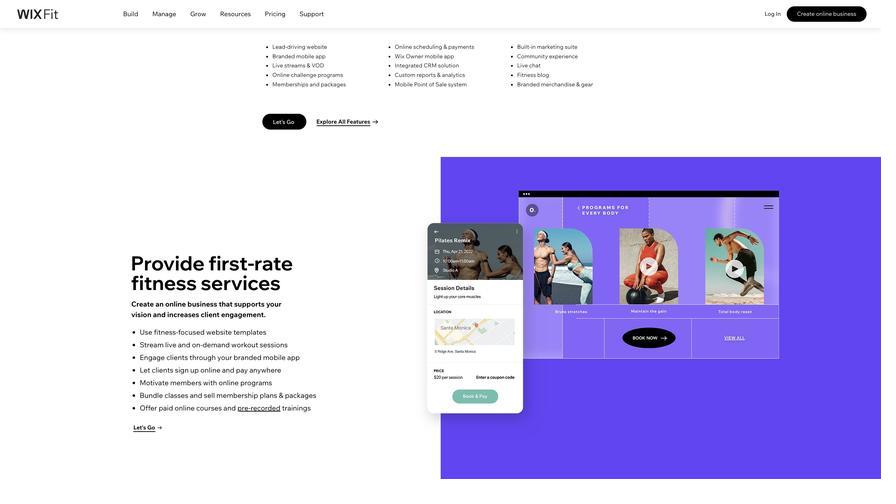 Task type: describe. For each thing, give the bounding box(es) containing it.
0 vertical spatial your
[[285, 5, 300, 14]]

business inside create online business link
[[833, 10, 856, 17]]

1 horizontal spatial go
[[287, 118, 294, 125]]

up
[[190, 366, 199, 375]]

let clients sign up online and pay anywhere
[[140, 366, 281, 375]]

pre-recorded link
[[237, 404, 280, 413]]

create for create an online business that supports your vision and increases client engagement.
[[131, 300, 154, 309]]

sell
[[204, 392, 215, 400]]

client
[[201, 311, 220, 319]]

branded inside built-in marketing suite community experience live chat fitness blog branded merchandise & gear
[[517, 81, 540, 88]]

system
[[448, 81, 467, 88]]

0 vertical spatial let's
[[273, 118, 285, 125]]

online inside create an online business that supports your vision and increases client engagement.
[[165, 300, 186, 309]]

clients for engage
[[166, 354, 188, 362]]

engagement.
[[221, 311, 266, 319]]

provide first-rate fitness services
[[131, 251, 293, 295]]

in
[[531, 43, 536, 50]]

in
[[776, 10, 781, 17]]

stream live and on-demand workout sessions
[[140, 341, 288, 350]]

0 horizontal spatial let's go link
[[133, 421, 174, 435]]

explore all features link
[[316, 115, 415, 129]]

custom
[[395, 71, 415, 78]]

grow
[[190, 10, 206, 18]]

sessions
[[260, 341, 288, 350]]

0 vertical spatial let's go
[[273, 118, 294, 125]]

build your brand
[[266, 5, 322, 14]]

trainings
[[282, 404, 311, 413]]

all
[[338, 118, 345, 125]]

pricing
[[265, 10, 286, 18]]

create online business link
[[787, 6, 867, 22]]

website inside lead-driving website branded mobile app live streams & vod online challenge programs memberships and packages
[[307, 43, 327, 50]]

& up the sale
[[437, 71, 441, 78]]

services
[[201, 271, 281, 295]]

payments
[[448, 43, 474, 50]]

and left on-
[[178, 341, 190, 350]]

streams
[[284, 62, 305, 69]]

memberships
[[272, 81, 308, 88]]

members
[[170, 379, 202, 388]]

log in
[[765, 10, 781, 17]]

scheduling
[[413, 43, 442, 50]]

packages inside lead-driving website branded mobile app live streams & vod online challenge programs memberships and packages
[[321, 81, 346, 88]]

increases
[[167, 311, 199, 319]]

features
[[347, 118, 370, 125]]

online inside online scheduling & payments wix owner mobile app integrated crm solution custom reports & analytics mobile point of sale system
[[395, 43, 412, 50]]

business inside create an online business that supports your vision and increases client engagement.
[[187, 300, 217, 309]]

bundle classes and sell membership plans & packages
[[140, 392, 316, 400]]

pre-
[[237, 404, 251, 413]]

rate
[[254, 251, 293, 276]]

pay
[[236, 366, 248, 375]]

blog
[[537, 71, 549, 78]]

vod
[[312, 62, 324, 69]]

explore all features
[[316, 118, 370, 125]]

create for create online business
[[797, 10, 815, 17]]

integrated
[[395, 62, 422, 69]]

gear
[[581, 81, 593, 88]]

first-
[[208, 251, 254, 276]]

offer paid online courses and pre-recorded trainings
[[140, 404, 311, 413]]

pricing link
[[258, 8, 293, 24]]

plans
[[260, 392, 277, 400]]

site element
[[116, 8, 331, 24]]

that
[[219, 300, 233, 309]]

paid
[[159, 404, 173, 413]]

lead-driving website branded mobile app live streams & vod online challenge programs memberships and packages
[[272, 43, 346, 88]]

live for live streams & vod
[[272, 62, 283, 69]]

create online business
[[797, 10, 856, 17]]

use
[[140, 328, 152, 337]]

membership
[[216, 392, 258, 400]]

branded
[[234, 354, 262, 362]]

mobile inside lead-driving website branded mobile app live streams & vod online challenge programs memberships and packages
[[296, 53, 314, 60]]

reports
[[417, 71, 436, 78]]

stream
[[140, 341, 164, 350]]

owner
[[406, 53, 423, 60]]

solution
[[438, 62, 459, 69]]

fitness
[[131, 271, 197, 295]]

app inside lead-driving website branded mobile app live streams & vod online challenge programs memberships and packages
[[315, 53, 326, 60]]

0 horizontal spatial go
[[147, 424, 155, 431]]

online scheduling & payments wix owner mobile app integrated crm solution custom reports & analytics mobile point of sale system
[[395, 43, 474, 88]]

chat
[[529, 62, 541, 69]]

branded inside lead-driving website branded mobile app live streams & vod online challenge programs memberships and packages
[[272, 53, 295, 60]]

experience
[[549, 53, 578, 60]]

wix
[[395, 53, 404, 60]]

an
[[155, 300, 164, 309]]

and inside create an online business that supports your vision and increases client engagement.
[[153, 311, 166, 319]]

anywhere
[[249, 366, 281, 375]]

recorded
[[251, 404, 280, 413]]

engage
[[140, 354, 165, 362]]

community
[[517, 53, 548, 60]]

merchandise
[[541, 81, 575, 88]]

lead-
[[272, 43, 287, 50]]

live
[[165, 341, 176, 350]]



Task type: locate. For each thing, give the bounding box(es) containing it.
and down the an
[[153, 311, 166, 319]]

marketing
[[537, 43, 563, 50]]

and left pay
[[222, 366, 234, 375]]

0 horizontal spatial online
[[272, 71, 290, 78]]

classes
[[165, 392, 188, 400]]

app up "vod"
[[315, 53, 326, 60]]

workout
[[231, 341, 258, 350]]

built-
[[517, 43, 531, 50]]

and down bundle classes and sell membership plans & packages
[[223, 404, 236, 413]]

online inside lead-driving website branded mobile app live streams & vod online challenge programs memberships and packages
[[272, 71, 290, 78]]

bundle
[[140, 392, 163, 400]]

supports
[[234, 300, 265, 309]]

sale
[[435, 81, 447, 88]]

live inside built-in marketing suite community experience live chat fitness blog branded merchandise & gear
[[517, 62, 528, 69]]

engage clients through your branded mobile app
[[140, 354, 300, 362]]

programs
[[318, 71, 343, 78], [240, 379, 272, 388]]

let's go
[[273, 118, 294, 125], [133, 424, 155, 431]]

1 vertical spatial packages
[[285, 392, 316, 400]]

1 vertical spatial your
[[266, 300, 281, 309]]

0 vertical spatial programs
[[318, 71, 343, 78]]

packages
[[321, 81, 346, 88], [285, 392, 316, 400]]

create right in
[[797, 10, 815, 17]]

0 vertical spatial packages
[[321, 81, 346, 88]]

your left brand
[[285, 5, 300, 14]]

1 vertical spatial clients
[[152, 366, 173, 375]]

packages down "vod"
[[321, 81, 346, 88]]

challenge
[[291, 71, 316, 78]]

1 horizontal spatial create
[[797, 10, 815, 17]]

1 vertical spatial create
[[131, 300, 154, 309]]

&
[[443, 43, 447, 50], [307, 62, 310, 69], [437, 71, 441, 78], [576, 81, 580, 88], [279, 392, 283, 400]]

mobile inside online scheduling & payments wix owner mobile app integrated crm solution custom reports & analytics mobile point of sale system
[[425, 53, 443, 60]]

through
[[190, 354, 216, 362]]

and left sell in the left bottom of the page
[[190, 392, 202, 400]]

1 vertical spatial go
[[147, 424, 155, 431]]

mobile up 'crm'
[[425, 53, 443, 60]]

0 horizontal spatial create
[[131, 300, 154, 309]]

let's
[[273, 118, 285, 125], [133, 424, 146, 431]]

0 vertical spatial website
[[307, 43, 327, 50]]

1 horizontal spatial let's go
[[273, 118, 294, 125]]

clients up sign
[[166, 354, 188, 362]]

1 horizontal spatial packages
[[321, 81, 346, 88]]

let
[[140, 366, 150, 375]]

fitness and personal training mobile app for clients to book and pay for sessions image
[[519, 191, 779, 359]]

2 vertical spatial your
[[217, 354, 232, 362]]

& right plans
[[279, 392, 283, 400]]

0 vertical spatial clients
[[166, 354, 188, 362]]

and down challenge
[[310, 81, 320, 88]]

branded down lead- at left top
[[272, 53, 295, 60]]

website
[[307, 43, 327, 50], [206, 328, 232, 337]]

build for build your brand
[[266, 5, 283, 14]]

2 horizontal spatial mobile
[[425, 53, 443, 60]]

demand
[[203, 341, 230, 350]]

create up vision
[[131, 300, 154, 309]]

live for live chat
[[517, 62, 528, 69]]

analytics
[[442, 71, 465, 78]]

0 horizontal spatial your
[[217, 354, 232, 362]]

explore
[[316, 118, 337, 125]]

online up memberships
[[272, 71, 290, 78]]

website up demand
[[206, 328, 232, 337]]

0 horizontal spatial programs
[[240, 379, 272, 388]]

clients
[[166, 354, 188, 362], [152, 366, 173, 375]]

clients for let
[[152, 366, 173, 375]]

0 horizontal spatial packages
[[285, 392, 316, 400]]

& left gear
[[576, 81, 580, 88]]

1 horizontal spatial let's
[[273, 118, 285, 125]]

1 vertical spatial programs
[[240, 379, 272, 388]]

2 live from the left
[[517, 62, 528, 69]]

and inside lead-driving website branded mobile app live streams & vod online challenge programs memberships and packages
[[310, 81, 320, 88]]

manage
[[152, 10, 176, 18]]

point
[[414, 81, 428, 88]]

build
[[266, 5, 283, 14], [123, 10, 138, 18]]

0 horizontal spatial let's
[[133, 424, 146, 431]]

focused
[[178, 328, 205, 337]]

templates
[[233, 328, 266, 337]]

fitness-
[[154, 328, 178, 337]]

on-
[[192, 341, 203, 350]]

online up wix
[[395, 43, 412, 50]]

branded down fitness
[[517, 81, 540, 88]]

your
[[285, 5, 300, 14], [266, 300, 281, 309], [217, 354, 232, 362]]

1 vertical spatial let's
[[133, 424, 146, 431]]

create an online business that supports your vision and increases client engagement.
[[131, 300, 281, 319]]

packages up trainings on the left of the page
[[285, 392, 316, 400]]

1 horizontal spatial your
[[266, 300, 281, 309]]

log
[[765, 10, 775, 17]]

support
[[299, 10, 324, 18]]

programs inside lead-driving website branded mobile app live streams & vod online challenge programs memberships and packages
[[318, 71, 343, 78]]

1 horizontal spatial app
[[315, 53, 326, 60]]

1 vertical spatial let's go
[[133, 424, 155, 431]]

resources
[[220, 10, 251, 18]]

log in link
[[762, 6, 783, 22]]

1 vertical spatial let's go link
[[133, 421, 174, 435]]

online
[[816, 10, 832, 17], [165, 300, 186, 309], [200, 366, 220, 375], [219, 379, 239, 388], [175, 404, 195, 413]]

1 horizontal spatial mobile
[[296, 53, 314, 60]]

1 live from the left
[[272, 62, 283, 69]]

1 vertical spatial website
[[206, 328, 232, 337]]

1 horizontal spatial online
[[395, 43, 412, 50]]

fitness
[[517, 71, 536, 78]]

1 horizontal spatial live
[[517, 62, 528, 69]]

live
[[272, 62, 283, 69], [517, 62, 528, 69]]

crm
[[424, 62, 437, 69]]

programs down "vod"
[[318, 71, 343, 78]]

2 horizontal spatial your
[[285, 5, 300, 14]]

0 horizontal spatial live
[[272, 62, 283, 69]]

0 horizontal spatial let's go
[[133, 424, 155, 431]]

app up solution
[[444, 53, 454, 60]]

sign
[[175, 366, 189, 375]]

your right supports
[[266, 300, 281, 309]]

mobile
[[395, 81, 413, 88]]

1 vertical spatial business
[[187, 300, 217, 309]]

create
[[797, 10, 815, 17], [131, 300, 154, 309]]

0 horizontal spatial mobile
[[263, 354, 286, 362]]

1 horizontal spatial business
[[833, 10, 856, 17]]

create inside create an online business that supports your vision and increases client engagement.
[[131, 300, 154, 309]]

with
[[203, 379, 217, 388]]

app inside online scheduling & payments wix owner mobile app integrated crm solution custom reports & analytics mobile point of sale system
[[444, 53, 454, 60]]

0 horizontal spatial build
[[123, 10, 138, 18]]

1 horizontal spatial branded
[[517, 81, 540, 88]]

& inside lead-driving website branded mobile app live streams & vod online challenge programs memberships and packages
[[307, 62, 310, 69]]

& left payments
[[443, 43, 447, 50]]

build inside "site" element
[[123, 10, 138, 18]]

brand
[[302, 5, 322, 14]]

live up fitness
[[517, 62, 528, 69]]

mobile
[[296, 53, 314, 60], [425, 53, 443, 60], [263, 354, 286, 362]]

suite
[[565, 43, 577, 50]]

provide
[[131, 251, 205, 276]]

built-in marketing suite community experience live chat fitness blog branded merchandise & gear
[[517, 43, 593, 88]]

0 vertical spatial business
[[833, 10, 856, 17]]

0 horizontal spatial website
[[206, 328, 232, 337]]

vision
[[131, 311, 151, 319]]

0 vertical spatial online
[[395, 43, 412, 50]]

motivate
[[140, 379, 169, 388]]

mobile down sessions
[[263, 354, 286, 362]]

build for build
[[123, 10, 138, 18]]

offer
[[140, 404, 157, 413]]

0 horizontal spatial branded
[[272, 53, 295, 60]]

clients up motivate
[[152, 366, 173, 375]]

use fitness-focused website templates
[[140, 328, 266, 337]]

0 horizontal spatial business
[[187, 300, 217, 309]]

of
[[429, 81, 434, 88]]

0 vertical spatial go
[[287, 118, 294, 125]]

courses
[[196, 404, 222, 413]]

mobile down the "driving" on the top left
[[296, 53, 314, 60]]

programs down anywhere
[[240, 379, 272, 388]]

1 vertical spatial online
[[272, 71, 290, 78]]

2 horizontal spatial app
[[444, 53, 454, 60]]

your down demand
[[217, 354, 232, 362]]

1 horizontal spatial build
[[266, 5, 283, 14]]

website up "vod"
[[307, 43, 327, 50]]

live left streams
[[272, 62, 283, 69]]

& left "vod"
[[307, 62, 310, 69]]

& inside built-in marketing suite community experience live chat fitness blog branded merchandise & gear
[[576, 81, 580, 88]]

0 vertical spatial let's go link
[[262, 114, 306, 130]]

0 vertical spatial branded
[[272, 53, 295, 60]]

1 horizontal spatial let's go link
[[262, 114, 306, 130]]

driving
[[287, 43, 305, 50]]

1 horizontal spatial programs
[[318, 71, 343, 78]]

go
[[287, 118, 294, 125], [147, 424, 155, 431]]

motivate members with online programs
[[140, 379, 272, 388]]

1 vertical spatial branded
[[517, 81, 540, 88]]

live inside lead-driving website branded mobile app live streams & vod online challenge programs memberships and packages
[[272, 62, 283, 69]]

0 vertical spatial create
[[797, 10, 815, 17]]

app down sessions
[[287, 354, 300, 362]]

let's go link
[[262, 114, 306, 130], [133, 421, 174, 435]]

and
[[310, 81, 320, 88], [153, 311, 166, 319], [178, 341, 190, 350], [222, 366, 234, 375], [190, 392, 202, 400], [223, 404, 236, 413]]

0 horizontal spatial app
[[287, 354, 300, 362]]

your inside create an online business that supports your vision and increases client engagement.
[[266, 300, 281, 309]]

1 horizontal spatial website
[[307, 43, 327, 50]]



Task type: vqa. For each thing, say whether or not it's contained in the screenshot.
website within the Lead-driving website Branded mobile app Live streams & VOD Online challenge programs Memberships and packages
yes



